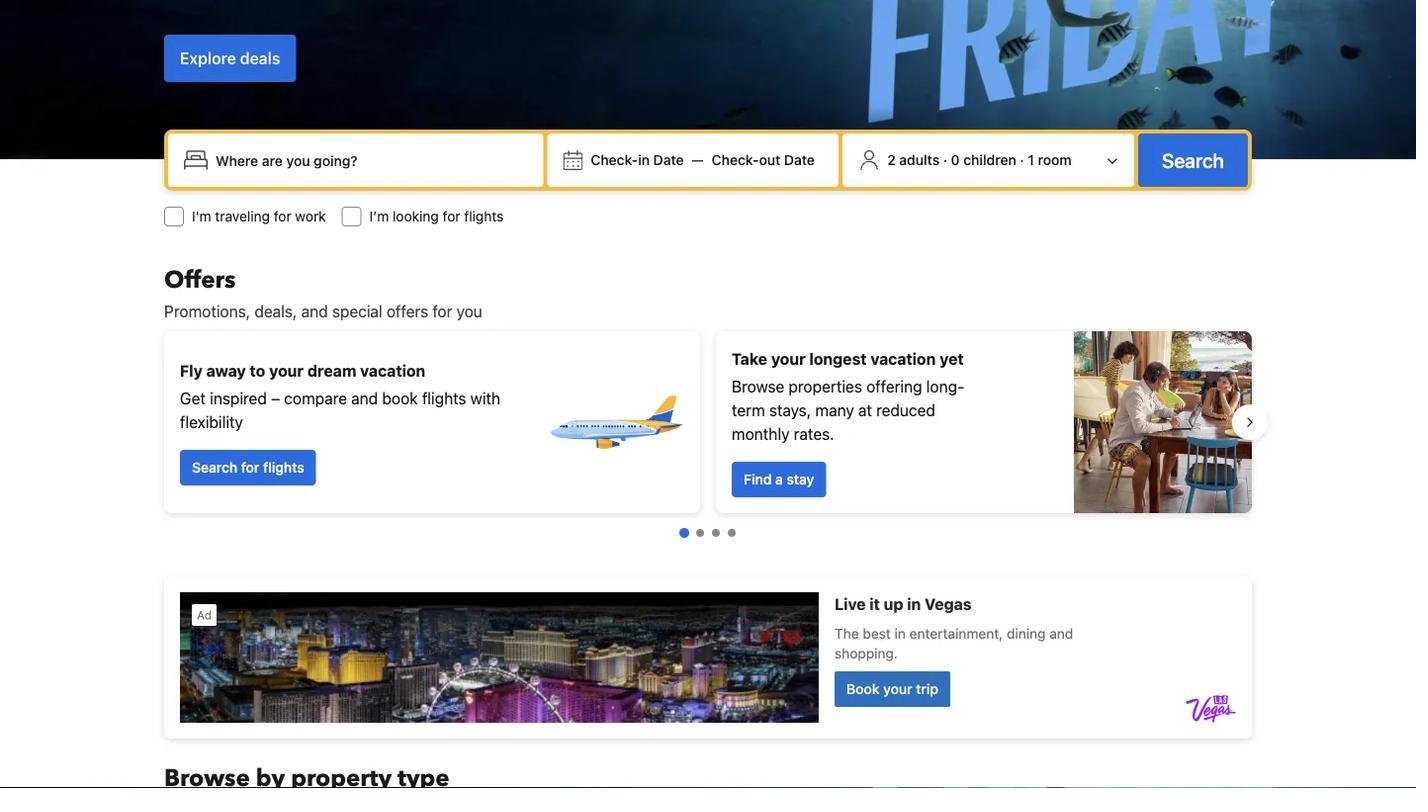Task type: describe. For each thing, give the bounding box(es) containing it.
check-out date button
[[704, 142, 823, 178]]

advertisement region
[[164, 577, 1253, 739]]

for left work
[[274, 208, 292, 225]]

children
[[964, 152, 1017, 168]]

to
[[250, 362, 266, 380]]

fly away to your dream vacation get inspired – compare and book flights with flexibility
[[180, 362, 501, 432]]

check-in date button
[[583, 142, 692, 178]]

search for flights
[[192, 460, 304, 476]]

your inside the take your longest vacation yet browse properties offering long- term stays, many at reduced monthly rates.
[[772, 350, 806, 369]]

2 adults · 0 children · 1 room button
[[851, 141, 1127, 179]]

i'm looking for flights
[[370, 208, 504, 225]]

at
[[859, 401, 873, 420]]

explore
[[180, 49, 236, 68]]

out
[[759, 152, 781, 168]]

2 adults · 0 children · 1 room
[[888, 152, 1072, 168]]

explore deals link
[[164, 35, 296, 82]]

in
[[638, 152, 650, 168]]

0 vertical spatial flights
[[464, 208, 504, 225]]

search for flights link
[[180, 450, 316, 486]]

reduced
[[877, 401, 936, 420]]

for right looking
[[443, 208, 461, 225]]

take your longest vacation yet image
[[1075, 331, 1253, 514]]

i'm
[[192, 208, 211, 225]]

and inside offers promotions, deals, and special offers for you
[[301, 302, 328, 321]]

looking
[[393, 208, 439, 225]]

deals
[[240, 49, 280, 68]]

–
[[271, 389, 280, 408]]

search button
[[1139, 134, 1249, 187]]

longest
[[810, 350, 867, 369]]

region containing take your longest vacation yet
[[148, 324, 1268, 521]]

offering
[[867, 377, 923, 396]]

search for search for flights
[[192, 460, 238, 476]]

room
[[1038, 152, 1072, 168]]

check-in date — check-out date
[[591, 152, 815, 168]]

stay
[[787, 471, 815, 488]]

stays,
[[770, 401, 812, 420]]

promotions,
[[164, 302, 250, 321]]

fly away to your dream vacation image
[[546, 353, 685, 492]]

yet
[[940, 350, 964, 369]]

search for search
[[1163, 148, 1225, 172]]

rates.
[[794, 425, 835, 444]]

2 date from the left
[[784, 152, 815, 168]]

2 vertical spatial flights
[[263, 460, 304, 476]]

2 check- from the left
[[712, 152, 759, 168]]

properties
[[789, 377, 863, 396]]

for down flexibility on the bottom of the page
[[241, 460, 260, 476]]

offers promotions, deals, and special offers for you
[[164, 264, 483, 321]]

find a stay link
[[732, 462, 826, 498]]

long-
[[927, 377, 965, 396]]

get
[[180, 389, 206, 408]]

1
[[1028, 152, 1035, 168]]

1 date from the left
[[654, 152, 684, 168]]



Task type: locate. For each thing, give the bounding box(es) containing it.
special
[[332, 302, 383, 321]]

your
[[772, 350, 806, 369], [269, 362, 304, 380]]

your inside fly away to your dream vacation get inspired – compare and book flights with flexibility
[[269, 362, 304, 380]]

offers main content
[[148, 264, 1268, 789]]

flights down –
[[263, 460, 304, 476]]

flights inside fly away to your dream vacation get inspired – compare and book flights with flexibility
[[422, 389, 467, 408]]

progress bar inside the offers main content
[[680, 528, 736, 538]]

1 vertical spatial and
[[351, 389, 378, 408]]

offers
[[164, 264, 236, 296]]

many
[[816, 401, 855, 420]]

0 horizontal spatial search
[[192, 460, 238, 476]]

1 · from the left
[[944, 152, 948, 168]]

search inside the offers main content
[[192, 460, 238, 476]]

search
[[1163, 148, 1225, 172], [192, 460, 238, 476]]

region
[[148, 324, 1268, 521]]

flights right looking
[[464, 208, 504, 225]]

1 vertical spatial flights
[[422, 389, 467, 408]]

Where are you going? field
[[208, 142, 536, 178]]

flights left with
[[422, 389, 467, 408]]

date right "in"
[[654, 152, 684, 168]]

0 horizontal spatial check-
[[591, 152, 638, 168]]

1 horizontal spatial ·
[[1020, 152, 1025, 168]]

· left 1
[[1020, 152, 1025, 168]]

adults
[[900, 152, 940, 168]]

for inside offers promotions, deals, and special offers for you
[[433, 302, 453, 321]]

for
[[274, 208, 292, 225], [443, 208, 461, 225], [433, 302, 453, 321], [241, 460, 260, 476]]

book
[[382, 389, 418, 408]]

i'm traveling for work
[[192, 208, 326, 225]]

offers
[[387, 302, 429, 321]]

take your longest vacation yet browse properties offering long- term stays, many at reduced monthly rates.
[[732, 350, 965, 444]]

flights
[[464, 208, 504, 225], [422, 389, 467, 408], [263, 460, 304, 476]]

2
[[888, 152, 896, 168]]

· left the 0
[[944, 152, 948, 168]]

term
[[732, 401, 766, 420]]

2 · from the left
[[1020, 152, 1025, 168]]

·
[[944, 152, 948, 168], [1020, 152, 1025, 168]]

0 horizontal spatial your
[[269, 362, 304, 380]]

0 horizontal spatial vacation
[[360, 362, 426, 380]]

check- left —
[[591, 152, 638, 168]]

1 horizontal spatial and
[[351, 389, 378, 408]]

vacation inside fly away to your dream vacation get inspired – compare and book flights with flexibility
[[360, 362, 426, 380]]

1 horizontal spatial search
[[1163, 148, 1225, 172]]

1 horizontal spatial check-
[[712, 152, 759, 168]]

you
[[457, 302, 483, 321]]

vacation
[[871, 350, 936, 369], [360, 362, 426, 380]]

and left book
[[351, 389, 378, 408]]

1 vertical spatial search
[[192, 460, 238, 476]]

check- right —
[[712, 152, 759, 168]]

find a stay
[[744, 471, 815, 488]]

your right take
[[772, 350, 806, 369]]

progress bar
[[680, 528, 736, 538]]

flexibility
[[180, 413, 243, 432]]

monthly
[[732, 425, 790, 444]]

deals,
[[255, 302, 297, 321]]

1 horizontal spatial your
[[772, 350, 806, 369]]

explore deals
[[180, 49, 280, 68]]

date right out
[[784, 152, 815, 168]]

—
[[692, 152, 704, 168]]

0
[[952, 152, 960, 168]]

compare
[[284, 389, 347, 408]]

your right to
[[269, 362, 304, 380]]

take
[[732, 350, 768, 369]]

and right deals, on the top
[[301, 302, 328, 321]]

fly
[[180, 362, 203, 380]]

and
[[301, 302, 328, 321], [351, 389, 378, 408]]

away
[[207, 362, 246, 380]]

work
[[295, 208, 326, 225]]

for left the you
[[433, 302, 453, 321]]

0 horizontal spatial and
[[301, 302, 328, 321]]

a
[[776, 471, 783, 488]]

and inside fly away to your dream vacation get inspired – compare and book flights with flexibility
[[351, 389, 378, 408]]

check-
[[591, 152, 638, 168], [712, 152, 759, 168]]

dream
[[308, 362, 357, 380]]

vacation up book
[[360, 362, 426, 380]]

0 horizontal spatial date
[[654, 152, 684, 168]]

traveling
[[215, 208, 270, 225]]

0 vertical spatial search
[[1163, 148, 1225, 172]]

1 horizontal spatial date
[[784, 152, 815, 168]]

1 check- from the left
[[591, 152, 638, 168]]

0 vertical spatial and
[[301, 302, 328, 321]]

inspired
[[210, 389, 267, 408]]

find
[[744, 471, 772, 488]]

search inside 'button'
[[1163, 148, 1225, 172]]

vacation inside the take your longest vacation yet browse properties offering long- term stays, many at reduced monthly rates.
[[871, 350, 936, 369]]

browse
[[732, 377, 785, 396]]

vacation up offering
[[871, 350, 936, 369]]

with
[[471, 389, 501, 408]]

date
[[654, 152, 684, 168], [784, 152, 815, 168]]

i'm
[[370, 208, 389, 225]]

0 horizontal spatial ·
[[944, 152, 948, 168]]

1 horizontal spatial vacation
[[871, 350, 936, 369]]



Task type: vqa. For each thing, say whether or not it's contained in the screenshot.
the "reduced"
yes



